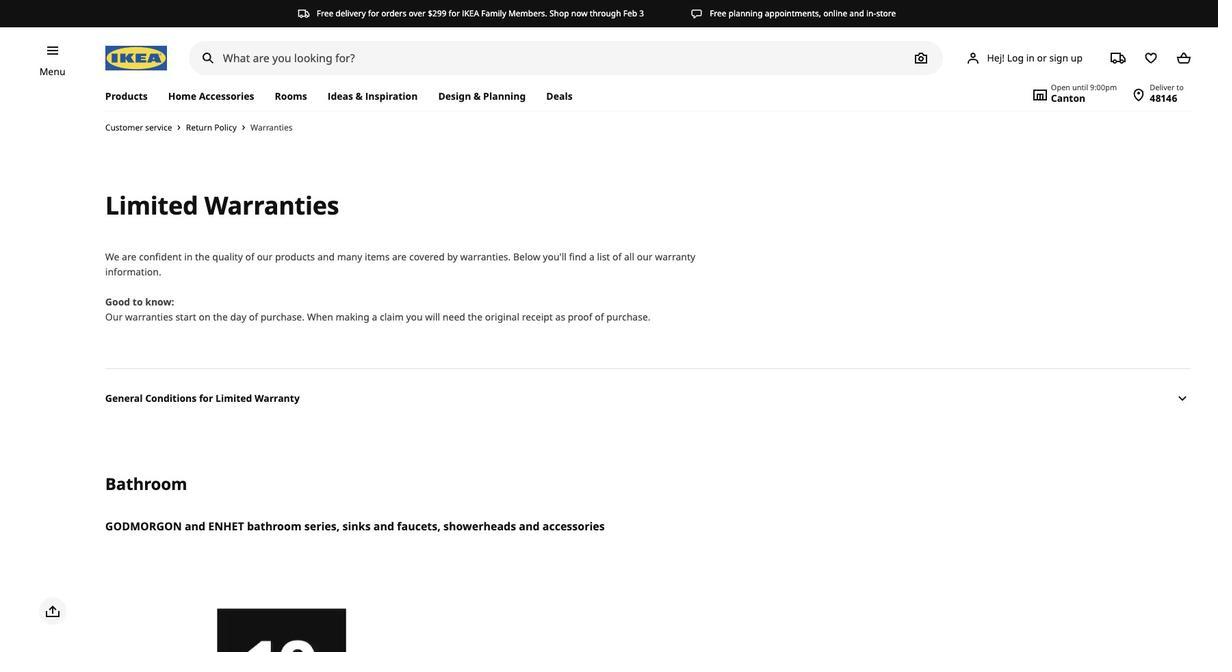 Task type: locate. For each thing, give the bounding box(es) containing it.
1 vertical spatial a
[[372, 311, 377, 324]]

our
[[105, 311, 123, 324]]

of left all at the top
[[613, 250, 622, 263]]

through
[[590, 8, 621, 19]]

for left ikea
[[449, 8, 460, 19]]

1 vertical spatial in
[[184, 250, 193, 263]]

and
[[850, 8, 864, 19], [317, 250, 335, 263], [185, 519, 205, 534], [374, 519, 394, 534], [519, 519, 540, 534]]

confident
[[139, 250, 182, 263]]

for left orders
[[368, 8, 379, 19]]

0 horizontal spatial in
[[184, 250, 193, 263]]

the left quality
[[195, 250, 210, 263]]

0 horizontal spatial free
[[317, 8, 333, 19]]

claim
[[380, 311, 404, 324]]

0 vertical spatial a
[[589, 250, 595, 263]]

a left list
[[589, 250, 595, 263]]

the right on
[[213, 311, 228, 324]]

and left accessories
[[519, 519, 540, 534]]

1 purchase. from the left
[[261, 311, 305, 324]]

of
[[245, 250, 254, 263], [613, 250, 622, 263], [249, 311, 258, 324], [595, 311, 604, 324]]

for for warranty
[[199, 392, 213, 405]]

0 horizontal spatial to
[[133, 296, 143, 309]]

below
[[513, 250, 540, 263]]

for inside dropdown button
[[199, 392, 213, 405]]

0 horizontal spatial purchase.
[[261, 311, 305, 324]]

covered
[[409, 250, 445, 263]]

a inside we are confident in the quality of our products and many items are covered by warranties. below you'll find a list of all our warranty information.
[[589, 250, 595, 263]]

$299
[[428, 8, 446, 19]]

1 horizontal spatial free
[[710, 8, 727, 19]]

deliver to 48146
[[1150, 82, 1184, 105]]

know:
[[145, 296, 174, 309]]

1 horizontal spatial to
[[1177, 82, 1184, 92]]

None search field
[[189, 41, 943, 75]]

menu button
[[39, 64, 65, 79]]

& right ideas at the left top of page
[[356, 90, 363, 103]]

open until 9:00pm canton
[[1051, 82, 1117, 105]]

and left in-
[[850, 8, 864, 19]]

1 horizontal spatial &
[[474, 90, 481, 103]]

1 horizontal spatial limited
[[216, 392, 252, 405]]

our right all at the top
[[637, 250, 653, 263]]

1 free from the left
[[317, 8, 333, 19]]

2 horizontal spatial for
[[449, 8, 460, 19]]

1 horizontal spatial our
[[637, 250, 653, 263]]

now
[[571, 8, 588, 19]]

1 vertical spatial limited
[[216, 392, 252, 405]]

1 horizontal spatial in
[[1026, 51, 1035, 64]]

1 horizontal spatial purchase.
[[606, 311, 651, 324]]

many
[[337, 250, 362, 263]]

planning
[[729, 8, 763, 19]]

limited up the confident
[[105, 189, 198, 222]]

accessories
[[543, 519, 605, 534]]

design & planning link
[[428, 82, 536, 111]]

good
[[105, 296, 130, 309]]

delivery
[[336, 8, 366, 19]]

the inside we are confident in the quality of our products and many items are covered by warranties. below you'll find a list of all our warranty information.
[[195, 250, 210, 263]]

find
[[569, 250, 587, 263]]

purchase.
[[261, 311, 305, 324], [606, 311, 651, 324]]

products
[[105, 90, 148, 103]]

2 horizontal spatial the
[[468, 311, 483, 324]]

in inside we are confident in the quality of our products and many items are covered by warranties. below you'll find a list of all our warranty information.
[[184, 250, 193, 263]]

2 purchase. from the left
[[606, 311, 651, 324]]

in
[[1026, 51, 1035, 64], [184, 250, 193, 263]]

for right conditions
[[199, 392, 213, 405]]

enhet
[[208, 519, 244, 534]]

by
[[447, 250, 458, 263]]

products link
[[105, 82, 158, 111]]

general
[[105, 392, 143, 405]]

warranties
[[250, 122, 293, 133], [204, 189, 339, 222]]

items
[[365, 250, 390, 263]]

return policy
[[186, 122, 237, 134]]

planning
[[483, 90, 526, 103]]

to inside deliver to 48146
[[1177, 82, 1184, 92]]

to right deliver
[[1177, 82, 1184, 92]]

0 horizontal spatial for
[[199, 392, 213, 405]]

1 vertical spatial warranties
[[204, 189, 339, 222]]

appointments,
[[765, 8, 821, 19]]

log
[[1007, 51, 1024, 64]]

& right design
[[474, 90, 481, 103]]

and right sinks
[[374, 519, 394, 534]]

of right proof
[[595, 311, 604, 324]]

limited warranties
[[105, 189, 339, 222]]

design
[[438, 90, 471, 103]]

warranties up the 'products'
[[204, 189, 339, 222]]

to up warranties
[[133, 296, 143, 309]]

2 & from the left
[[474, 90, 481, 103]]

good to know: our warranties start on the day of purchase. when making a claim you will need the original receipt as proof of purchase.
[[105, 296, 651, 324]]

a left claim
[[372, 311, 377, 324]]

in left or
[[1026, 51, 1035, 64]]

limited inside dropdown button
[[216, 392, 252, 405]]

in right the confident
[[184, 250, 193, 263]]

ikea logotype, go to start page image
[[105, 46, 167, 70]]

godmorgon and enhet bathroom series, sinks and faucets, showerheads and accessories
[[105, 519, 605, 534]]

free left the delivery
[[317, 8, 333, 19]]

limited
[[105, 189, 198, 222], [216, 392, 252, 405]]

are right items
[[392, 250, 407, 263]]

and inside "link"
[[850, 8, 864, 19]]

purchase. right proof
[[606, 311, 651, 324]]

0 horizontal spatial &
[[356, 90, 363, 103]]

1 horizontal spatial are
[[392, 250, 407, 263]]

free delivery for orders over $299 for ikea family members. shop now through feb 3
[[317, 8, 644, 19]]

sign
[[1049, 51, 1068, 64]]

when
[[307, 311, 333, 324]]

0 vertical spatial in
[[1026, 51, 1035, 64]]

policy
[[214, 122, 237, 134]]

home accessories link
[[158, 82, 264, 111]]

free
[[317, 8, 333, 19], [710, 8, 727, 19]]

are up information.
[[122, 250, 136, 263]]

0 vertical spatial to
[[1177, 82, 1184, 92]]

the right need on the top of the page
[[468, 311, 483, 324]]

customer service
[[105, 122, 172, 134]]

1 horizontal spatial for
[[368, 8, 379, 19]]

to for know:
[[133, 296, 143, 309]]

you
[[406, 311, 423, 324]]

of right day
[[249, 311, 258, 324]]

inspiration
[[365, 90, 418, 103]]

3
[[639, 8, 644, 19]]

rooms link
[[264, 82, 317, 111]]

free left the planning
[[710, 8, 727, 19]]

free planning appointments, online and in-store link
[[691, 8, 896, 20]]

to inside good to know: our warranties start on the day of purchase. when making a claim you will need the original receipt as proof of purchase.
[[133, 296, 143, 309]]

1 horizontal spatial a
[[589, 250, 595, 263]]

0 horizontal spatial a
[[372, 311, 377, 324]]

0 vertical spatial warranties
[[250, 122, 293, 133]]

and left enhet
[[185, 519, 205, 534]]

free inside free delivery for orders over $299 for ikea family members. shop now through feb 3 "link"
[[317, 8, 333, 19]]

our left the 'products'
[[257, 250, 273, 263]]

&
[[356, 90, 363, 103], [474, 90, 481, 103]]

all
[[624, 250, 634, 263]]

purchase. left when
[[261, 311, 305, 324]]

ideas & inspiration link
[[317, 82, 428, 111]]

0 horizontal spatial are
[[122, 250, 136, 263]]

ikea
[[462, 8, 479, 19]]

free inside free planning appointments, online and in-store "link"
[[710, 8, 727, 19]]

accessories
[[199, 90, 254, 103]]

limited left the "warranty"
[[216, 392, 252, 405]]

start
[[175, 311, 196, 324]]

ideas & inspiration
[[328, 90, 418, 103]]

for
[[368, 8, 379, 19], [449, 8, 460, 19], [199, 392, 213, 405]]

0 horizontal spatial limited
[[105, 189, 198, 222]]

to
[[1177, 82, 1184, 92], [133, 296, 143, 309]]

2 free from the left
[[710, 8, 727, 19]]

0 horizontal spatial our
[[257, 250, 273, 263]]

and left many
[[317, 250, 335, 263]]

warranties down rooms "link"
[[250, 122, 293, 133]]

0 horizontal spatial the
[[195, 250, 210, 263]]

1 & from the left
[[356, 90, 363, 103]]

the
[[195, 250, 210, 263], [213, 311, 228, 324], [468, 311, 483, 324]]

over
[[409, 8, 426, 19]]

our
[[257, 250, 273, 263], [637, 250, 653, 263]]

series,
[[304, 519, 340, 534]]

1 vertical spatial to
[[133, 296, 143, 309]]

customer service link
[[105, 122, 172, 134]]

customer
[[105, 122, 143, 134]]

& for design
[[474, 90, 481, 103]]

black square with a white image
[[105, 569, 458, 653]]

bathroom
[[247, 519, 302, 534]]



Task type: describe. For each thing, give the bounding box(es) containing it.
free for free planning appointments, online and in-store
[[710, 8, 727, 19]]

in-
[[866, 8, 876, 19]]

or
[[1037, 51, 1047, 64]]

& for ideas
[[356, 90, 363, 103]]

return policy link
[[186, 122, 237, 134]]

need
[[443, 311, 465, 324]]

deals link
[[536, 82, 583, 111]]

a inside good to know: our warranties start on the day of purchase. when making a claim you will need the original receipt as proof of purchase.
[[372, 311, 377, 324]]

warranty
[[255, 392, 300, 405]]

rooms
[[275, 90, 307, 103]]

on
[[199, 311, 211, 324]]

home accessories
[[168, 90, 254, 103]]

online
[[823, 8, 847, 19]]

as
[[555, 311, 565, 324]]

general conditions for limited warranty button
[[105, 369, 1191, 429]]

showerheads
[[443, 519, 516, 534]]

canton
[[1051, 92, 1086, 105]]

receipt
[[522, 311, 553, 324]]

hej! log in or sign up
[[987, 51, 1083, 64]]

0 vertical spatial limited
[[105, 189, 198, 222]]

for for over
[[368, 8, 379, 19]]

hej! log in or sign up link
[[949, 44, 1099, 72]]

family
[[481, 8, 506, 19]]

home
[[168, 90, 196, 103]]

making
[[336, 311, 369, 324]]

free for free delivery for orders over $299 for ikea family members. shop now through feb 3
[[317, 8, 333, 19]]

and inside we are confident in the quality of our products and many items are covered by warranties. below you'll find a list of all our warranty information.
[[317, 250, 335, 263]]

bathroom
[[105, 473, 187, 495]]

warranties.
[[460, 250, 511, 263]]

we
[[105, 250, 119, 263]]

general conditions for limited warranty
[[105, 392, 300, 405]]

48146
[[1150, 92, 1177, 105]]

we are confident in the quality of our products and many items are covered by warranties. below you'll find a list of all our warranty information.
[[105, 250, 695, 278]]

free delivery for orders over $299 for ikea family members. shop now through feb 3 link
[[298, 8, 644, 20]]

1 horizontal spatial the
[[213, 311, 228, 324]]

orders
[[381, 8, 407, 19]]

you'll
[[543, 250, 567, 263]]

feb
[[623, 8, 637, 19]]

design & planning
[[438, 90, 526, 103]]

warranty
[[655, 250, 695, 263]]

in inside hej! log in or sign up link
[[1026, 51, 1035, 64]]

Search by product text field
[[189, 41, 943, 75]]

list
[[597, 250, 610, 263]]

to for 48146
[[1177, 82, 1184, 92]]

store
[[876, 8, 896, 19]]

deals
[[546, 90, 573, 103]]

of right quality
[[245, 250, 254, 263]]

2 our from the left
[[637, 250, 653, 263]]

sinks
[[342, 519, 371, 534]]

information.
[[105, 265, 161, 278]]

open
[[1051, 82, 1070, 92]]

return
[[186, 122, 212, 134]]

1 our from the left
[[257, 250, 273, 263]]

original
[[485, 311, 519, 324]]

until
[[1072, 82, 1088, 92]]

9:00pm
[[1090, 82, 1117, 92]]

shop
[[549, 8, 569, 19]]

service
[[145, 122, 172, 134]]

day
[[230, 311, 246, 324]]

warranties
[[125, 311, 173, 324]]

products
[[275, 250, 315, 263]]

faucets,
[[397, 519, 441, 534]]

conditions
[[145, 392, 197, 405]]

will
[[425, 311, 440, 324]]

1 are from the left
[[122, 250, 136, 263]]

members.
[[508, 8, 547, 19]]

menu
[[39, 65, 65, 78]]

2 are from the left
[[392, 250, 407, 263]]

up
[[1071, 51, 1083, 64]]

free planning appointments, online and in-store
[[710, 8, 896, 19]]

ideas
[[328, 90, 353, 103]]

quality
[[212, 250, 243, 263]]

godmorgon
[[105, 519, 182, 534]]



Task type: vqa. For each thing, say whether or not it's contained in the screenshot.
large
no



